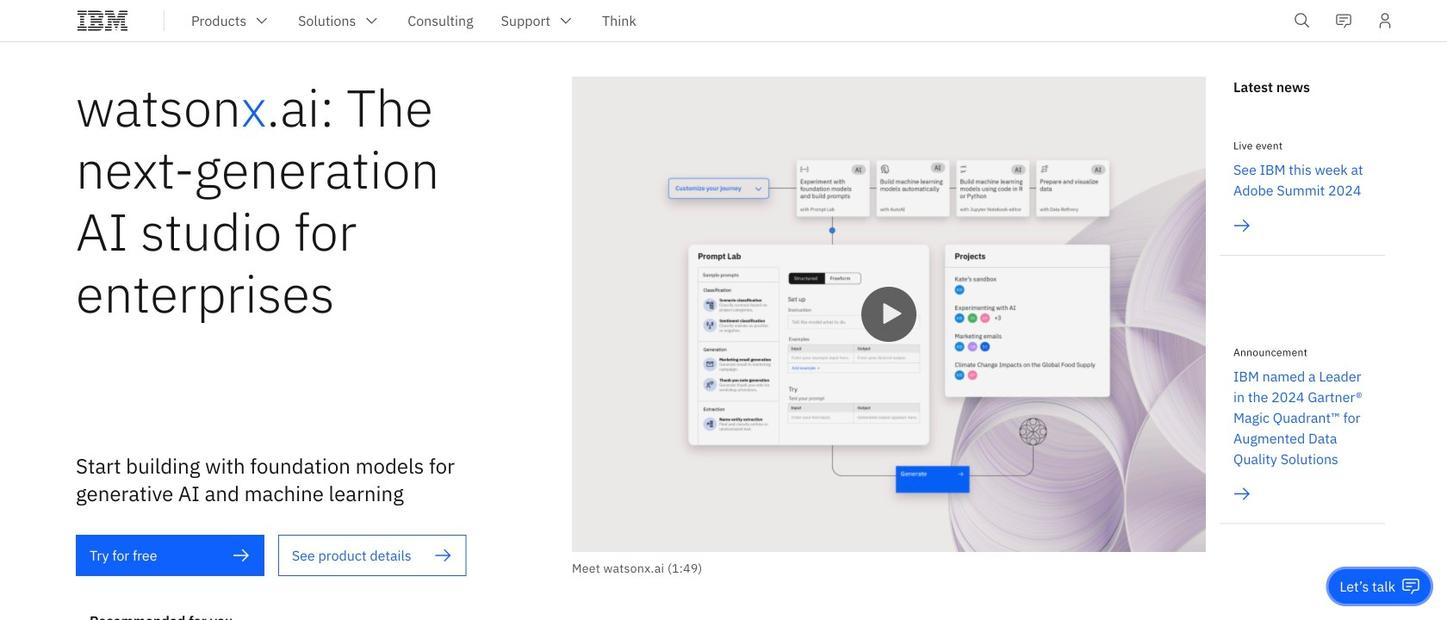 Task type: locate. For each thing, give the bounding box(es) containing it.
let's talk element
[[1340, 577, 1396, 596]]



